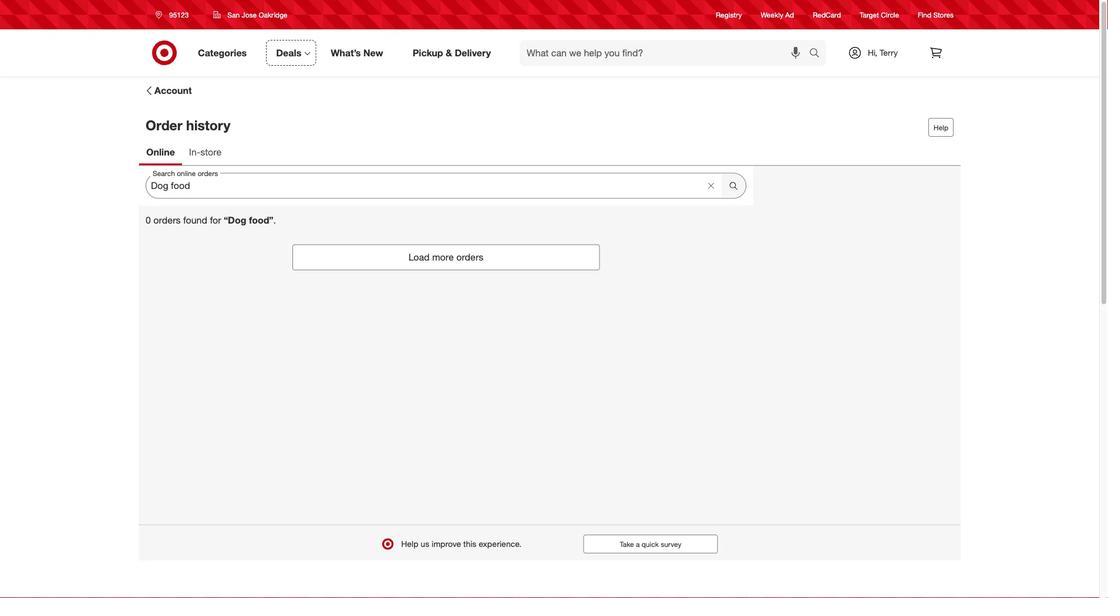 Task type: locate. For each thing, give the bounding box(es) containing it.
None text field
[[146, 173, 747, 199]]

target circle link
[[860, 10, 900, 20]]

found
[[183, 215, 207, 226]]

0 vertical spatial help
[[934, 123, 949, 132]]

1 horizontal spatial orders
[[457, 252, 484, 263]]

weekly
[[761, 10, 784, 19]]

0 vertical spatial orders
[[154, 215, 181, 226]]

hi, terry
[[869, 48, 899, 58]]

help inside button
[[934, 123, 949, 132]]

orders right more
[[457, 252, 484, 263]]

1 vertical spatial orders
[[457, 252, 484, 263]]

take
[[620, 540, 634, 549]]

orders
[[154, 215, 181, 226], [457, 252, 484, 263]]

san jose oakridge
[[228, 10, 288, 19]]

target
[[860, 10, 880, 19]]

account
[[155, 85, 192, 96]]

categories link
[[188, 40, 262, 66]]

redcard
[[813, 10, 842, 19]]

load more orders button
[[293, 245, 600, 271]]

1 vertical spatial help
[[402, 539, 419, 550]]

orders right 0
[[154, 215, 181, 226]]

1 horizontal spatial help
[[934, 123, 949, 132]]

help
[[934, 123, 949, 132], [402, 539, 419, 550]]

more
[[433, 252, 454, 263]]

store
[[200, 146, 222, 158]]

survey
[[661, 540, 682, 549]]

redcard link
[[813, 10, 842, 20]]

find
[[919, 10, 932, 19]]

online link
[[139, 141, 182, 165]]

help button
[[929, 118, 954, 137]]

hi,
[[869, 48, 878, 58]]

improve
[[432, 539, 461, 550]]

weekly ad link
[[761, 10, 795, 20]]

order history
[[146, 117, 231, 133]]

deals link
[[266, 40, 316, 66]]

new
[[364, 47, 384, 59]]

pickup & delivery
[[413, 47, 491, 59]]

circle
[[882, 10, 900, 19]]

orders inside button
[[457, 252, 484, 263]]

deals
[[276, 47, 302, 59]]

what's new link
[[321, 40, 398, 66]]

help for help us improve this experience.
[[402, 539, 419, 550]]

delivery
[[455, 47, 491, 59]]

0 horizontal spatial help
[[402, 539, 419, 550]]



Task type: describe. For each thing, give the bounding box(es) containing it.
san jose oakridge button
[[206, 4, 295, 25]]

what's new
[[331, 47, 384, 59]]

help us improve this experience.
[[402, 539, 522, 550]]

0 orders found for "dog food" .
[[146, 215, 276, 226]]

what's
[[331, 47, 361, 59]]

quick
[[642, 540, 659, 549]]

load
[[409, 252, 430, 263]]

95123
[[169, 10, 189, 19]]

0 horizontal spatial orders
[[154, 215, 181, 226]]

this
[[464, 539, 477, 550]]

order
[[146, 117, 183, 133]]

ad
[[786, 10, 795, 19]]

for
[[210, 215, 221, 226]]

help for help
[[934, 123, 949, 132]]

registry link
[[716, 10, 743, 20]]

"dog
[[224, 215, 247, 226]]

stores
[[934, 10, 954, 19]]

online
[[146, 146, 175, 158]]

What can we help you find? suggestions appear below search field
[[520, 40, 813, 66]]

in-
[[189, 146, 200, 158]]

weekly ad
[[761, 10, 795, 19]]

take a quick survey button
[[584, 535, 719, 554]]

&
[[446, 47, 453, 59]]

search
[[805, 48, 833, 60]]

categories
[[198, 47, 247, 59]]

load more orders
[[409, 252, 484, 263]]

find stores link
[[919, 10, 954, 20]]

pickup
[[413, 47, 443, 59]]

in-store link
[[182, 141, 229, 165]]

san
[[228, 10, 240, 19]]

account link
[[143, 83, 193, 98]]

jose
[[242, 10, 257, 19]]

history
[[186, 117, 231, 133]]

95123 button
[[148, 4, 201, 25]]

oakridge
[[259, 10, 288, 19]]

find stores
[[919, 10, 954, 19]]

pickup & delivery link
[[403, 40, 506, 66]]

a
[[636, 540, 640, 549]]

food"
[[249, 215, 274, 226]]

experience.
[[479, 539, 522, 550]]

registry
[[716, 10, 743, 19]]

0
[[146, 215, 151, 226]]

terry
[[880, 48, 899, 58]]

target circle
[[860, 10, 900, 19]]

in-store
[[189, 146, 222, 158]]

search button
[[805, 40, 833, 68]]

us
[[421, 539, 430, 550]]

.
[[274, 215, 276, 226]]

take a quick survey
[[620, 540, 682, 549]]



Task type: vqa. For each thing, say whether or not it's contained in the screenshot.
Armless Chairs Chairs
no



